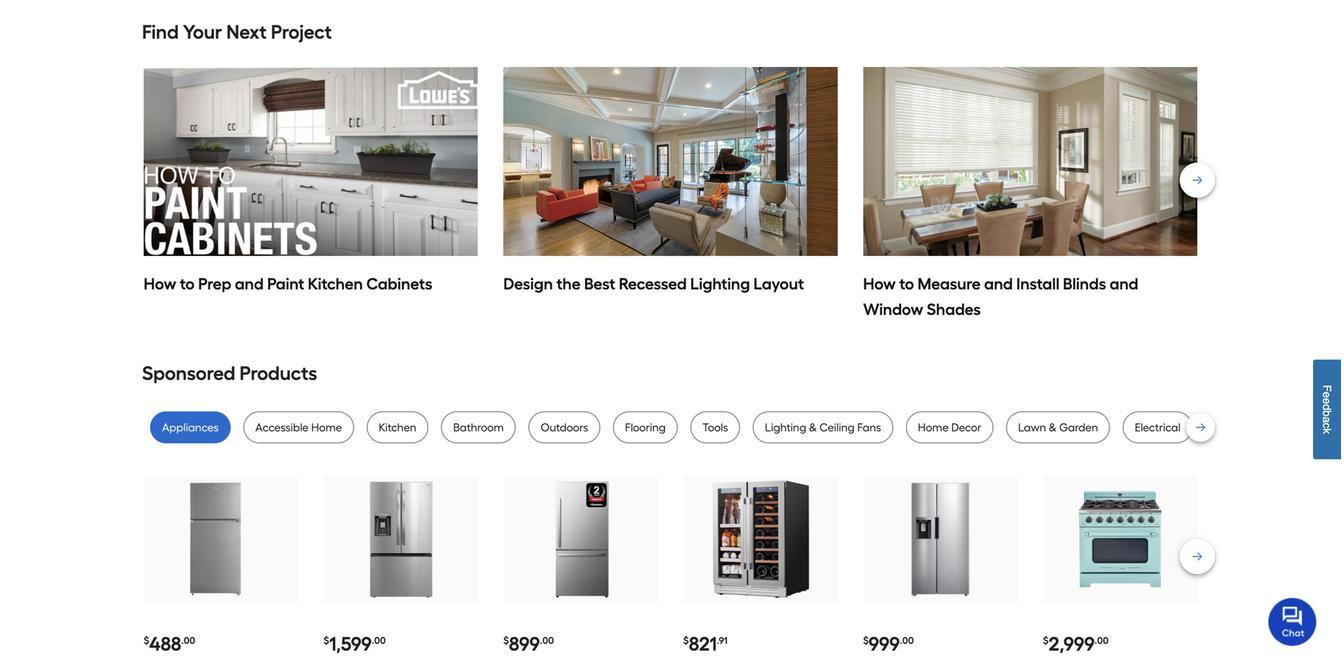 Task type: locate. For each thing, give the bounding box(es) containing it.
install
[[1017, 275, 1060, 294]]

a
[[1321, 417, 1334, 423]]

e up b
[[1321, 398, 1334, 405]]

.00 for 2,999
[[1095, 635, 1109, 647]]

to inside how to prep and paint kitchen cabinets link
[[180, 275, 195, 294]]

$ inside $ 2,999 .00
[[1043, 635, 1049, 647]]

5 $ from the left
[[863, 635, 869, 647]]

kitchen
[[308, 275, 363, 294], [379, 421, 417, 435]]

1 horizontal spatial home
[[918, 421, 949, 435]]

& left the ceiling at bottom
[[809, 421, 817, 435]]

0 horizontal spatial kitchen
[[308, 275, 363, 294]]

chat invite button image
[[1269, 598, 1317, 647]]

k
[[1321, 429, 1334, 434]]

0 horizontal spatial home
[[311, 421, 342, 435]]

.00 for 488
[[181, 635, 195, 647]]

2 .00 from the left
[[372, 635, 386, 647]]

0 horizontal spatial to
[[180, 275, 195, 294]]

to left prep
[[180, 275, 195, 294]]

$ 2,999 .00
[[1043, 633, 1109, 656]]

$ inside '$ 1,599 .00'
[[324, 635, 329, 647]]

c
[[1321, 423, 1334, 429]]

2 to from the left
[[900, 275, 914, 294]]

4 .00 from the left
[[900, 635, 914, 647]]

0 horizontal spatial lighting
[[690, 275, 750, 294]]

home decor
[[918, 421, 982, 435]]

2 and from the left
[[984, 275, 1013, 294]]

.00 inside '$ 1,599 .00'
[[372, 635, 386, 647]]

1 how from the left
[[144, 275, 176, 294]]

1 e from the top
[[1321, 392, 1334, 398]]

window
[[863, 300, 923, 319]]

& for lawn
[[1049, 421, 1057, 435]]

2,999
[[1049, 633, 1095, 656]]

to for measure
[[900, 275, 914, 294]]

recessed
[[619, 275, 687, 294]]

$ for 1,599
[[324, 635, 329, 647]]

lighting left the layout
[[690, 275, 750, 294]]

0 vertical spatial lighting
[[690, 275, 750, 294]]

electrical
[[1135, 421, 1181, 435]]

1 and from the left
[[235, 275, 264, 294]]

your
[[183, 20, 222, 43]]

and
[[235, 275, 264, 294], [984, 275, 1013, 294], [1110, 275, 1139, 294]]

$ inside $ 821 .91
[[683, 635, 689, 647]]

how for how to measure and install blinds and window shades
[[863, 275, 896, 294]]

$ for 488
[[144, 635, 149, 647]]

1 horizontal spatial kitchen
[[379, 421, 417, 435]]

lighting & ceiling fans
[[765, 421, 881, 435]]

and right blinds
[[1110, 275, 1139, 294]]

899
[[509, 633, 540, 656]]

ceiling
[[820, 421, 855, 435]]

1 horizontal spatial and
[[984, 275, 1013, 294]]

5 .00 from the left
[[1095, 635, 1109, 647]]

next
[[226, 20, 267, 43]]

0 horizontal spatial how
[[144, 275, 176, 294]]

999
[[869, 633, 900, 656]]

midea 29.3-cu ft smart french door refrigerator with dual ice maker (stainless steel) energy star image
[[339, 478, 463, 601]]

$ inside $ 999 .00
[[863, 635, 869, 647]]

unique classic retro by unique 36-in 6 burners 4.5-cu ft convection oven freestanding gas range (ocean mist turquoise) image
[[1059, 478, 1182, 601]]

d
[[1321, 405, 1334, 411]]

cabinets
[[366, 275, 433, 294]]

how to prep and paint kitchen cabinets
[[144, 275, 433, 294]]

1 horizontal spatial to
[[900, 275, 914, 294]]

$ inside $ 488 .00
[[144, 635, 149, 647]]

2 horizontal spatial and
[[1110, 275, 1139, 294]]

488
[[149, 633, 181, 656]]

1 horizontal spatial &
[[1049, 421, 1057, 435]]

.00 inside $ 899 .00
[[540, 635, 554, 647]]

$ 488 .00
[[144, 633, 195, 656]]

1 & from the left
[[809, 421, 817, 435]]

tools
[[703, 421, 728, 435]]

2 how from the left
[[863, 275, 896, 294]]

how up window
[[863, 275, 896, 294]]

lawn
[[1018, 421, 1046, 435]]

to up window
[[900, 275, 914, 294]]

3 $ from the left
[[504, 635, 509, 647]]

3 .00 from the left
[[540, 635, 554, 647]]

.00 inside $ 999 .00
[[900, 635, 914, 647]]

how to measure and install blinds and window shades
[[863, 275, 1139, 319]]

1 horizontal spatial how
[[863, 275, 896, 294]]

2 $ from the left
[[324, 635, 329, 647]]

& right "lawn"
[[1049, 421, 1057, 435]]

1 .00 from the left
[[181, 635, 195, 647]]

bathroom
[[453, 421, 504, 435]]

midea garage ready 18.1-cu ft top-freezer refrigerator (stainless steel) energy star image
[[159, 478, 283, 601]]

project
[[271, 20, 332, 43]]

home
[[311, 421, 342, 435], [918, 421, 949, 435]]

.00
[[181, 635, 195, 647], [372, 635, 386, 647], [540, 635, 554, 647], [900, 635, 914, 647], [1095, 635, 1109, 647]]

.00 inside $ 2,999 .00
[[1095, 635, 1109, 647]]

e up d
[[1321, 392, 1334, 398]]

and left install
[[984, 275, 1013, 294]]

2 home from the left
[[918, 421, 949, 435]]

$
[[144, 635, 149, 647], [324, 635, 329, 647], [504, 635, 509, 647], [683, 635, 689, 647], [863, 635, 869, 647], [1043, 635, 1049, 647]]

f e e d b a c k button
[[1313, 360, 1341, 460]]

1 to from the left
[[180, 275, 195, 294]]

0 horizontal spatial &
[[809, 421, 817, 435]]

and right prep
[[235, 275, 264, 294]]

home right accessible
[[311, 421, 342, 435]]

4 $ from the left
[[683, 635, 689, 647]]

&
[[809, 421, 817, 435], [1049, 421, 1057, 435]]

$ inside $ 899 .00
[[504, 635, 509, 647]]

.00 for 1,599
[[372, 635, 386, 647]]

1 horizontal spatial lighting
[[765, 421, 807, 435]]

how left prep
[[144, 275, 176, 294]]

find
[[142, 20, 179, 43]]

$ 1,599 .00
[[324, 633, 386, 656]]

& for lighting
[[809, 421, 817, 435]]

e
[[1321, 392, 1334, 398], [1321, 398, 1334, 405]]

lighting
[[690, 275, 750, 294], [765, 421, 807, 435]]

0 horizontal spatial and
[[235, 275, 264, 294]]

6 $ from the left
[[1043, 635, 1049, 647]]

how inside "how to measure and install blinds and window shades"
[[863, 275, 896, 294]]

.00 inside $ 488 .00
[[181, 635, 195, 647]]

to inside "how to measure and install blinds and window shades"
[[900, 275, 914, 294]]

to for prep
[[180, 275, 195, 294]]

blinds
[[1063, 275, 1106, 294]]

decor
[[952, 421, 982, 435]]

home left decor
[[918, 421, 949, 435]]

paint
[[267, 275, 304, 294]]

lighting left the ceiling at bottom
[[765, 421, 807, 435]]

1 $ from the left
[[144, 635, 149, 647]]

design the best recessed lighting layout
[[504, 275, 804, 294]]

midea 26.3-cu ft side-by-side refrigerator with ice maker (stainless steel) image
[[879, 478, 1002, 601]]

2 & from the left
[[1049, 421, 1057, 435]]

to
[[180, 275, 195, 294], [900, 275, 914, 294]]

how
[[144, 275, 176, 294], [863, 275, 896, 294]]



Task type: describe. For each thing, give the bounding box(es) containing it.
$ for 821
[[683, 635, 689, 647]]

shades
[[927, 300, 981, 319]]

.91
[[717, 635, 728, 647]]

lawn & garden
[[1018, 421, 1098, 435]]

flooring
[[625, 421, 666, 435]]

accessible
[[255, 421, 309, 435]]

appliances
[[162, 421, 219, 435]]

best
[[584, 275, 616, 294]]

find your next project
[[142, 20, 332, 43]]

products
[[240, 362, 317, 385]]

how to prep and paint kitchen cabinets link
[[144, 67, 478, 297]]

outdoors
[[541, 421, 588, 435]]

$ for 2,999
[[1043, 635, 1049, 647]]

$ 899 .00
[[504, 633, 554, 656]]

the
[[557, 275, 581, 294]]

garden
[[1060, 421, 1098, 435]]

3 and from the left
[[1110, 275, 1139, 294]]

$ for 999
[[863, 635, 869, 647]]

0 vertical spatial kitchen
[[308, 275, 363, 294]]

$ 821 .91
[[683, 633, 728, 656]]

2 e from the top
[[1321, 398, 1334, 405]]

1 home from the left
[[311, 421, 342, 435]]

and for prep
[[235, 275, 264, 294]]

1 vertical spatial lighting
[[765, 421, 807, 435]]

f
[[1321, 385, 1334, 392]]

ca'lefort 24-in w 80-can capacity commercial/ stainless steel built-in/freestanding beverage refrigerator with glass door image
[[699, 478, 822, 601]]

821
[[689, 633, 717, 656]]

accessible home
[[255, 421, 342, 435]]

design the best recessed lighting layout link
[[504, 67, 838, 297]]

sponsored products
[[142, 362, 317, 385]]

prep
[[198, 275, 231, 294]]

f e e d b a c k
[[1321, 385, 1334, 434]]

1,599
[[329, 633, 372, 656]]

.00 for 899
[[540, 635, 554, 647]]

b
[[1321, 411, 1334, 417]]

sponsored
[[142, 362, 235, 385]]

and for measure
[[984, 275, 1013, 294]]

design
[[504, 275, 553, 294]]

$ for 899
[[504, 635, 509, 647]]

how to measure and install blinds and window shades link
[[863, 67, 1198, 322]]

1 vertical spatial kitchen
[[379, 421, 417, 435]]

.00 for 999
[[900, 635, 914, 647]]

hisense 17.2-cu ft counter-depth bottom-freezer refrigerator (fingerprint resistant stainless steel) energy star image
[[519, 478, 642, 601]]

fans
[[858, 421, 881, 435]]

find your next project heading
[[142, 16, 1199, 48]]

how for how to prep and paint kitchen cabinets
[[144, 275, 176, 294]]

measure
[[918, 275, 981, 294]]

$ 999 .00
[[863, 633, 914, 656]]

layout
[[754, 275, 804, 294]]



Task type: vqa. For each thing, say whether or not it's contained in the screenshot.
How to the right
yes



